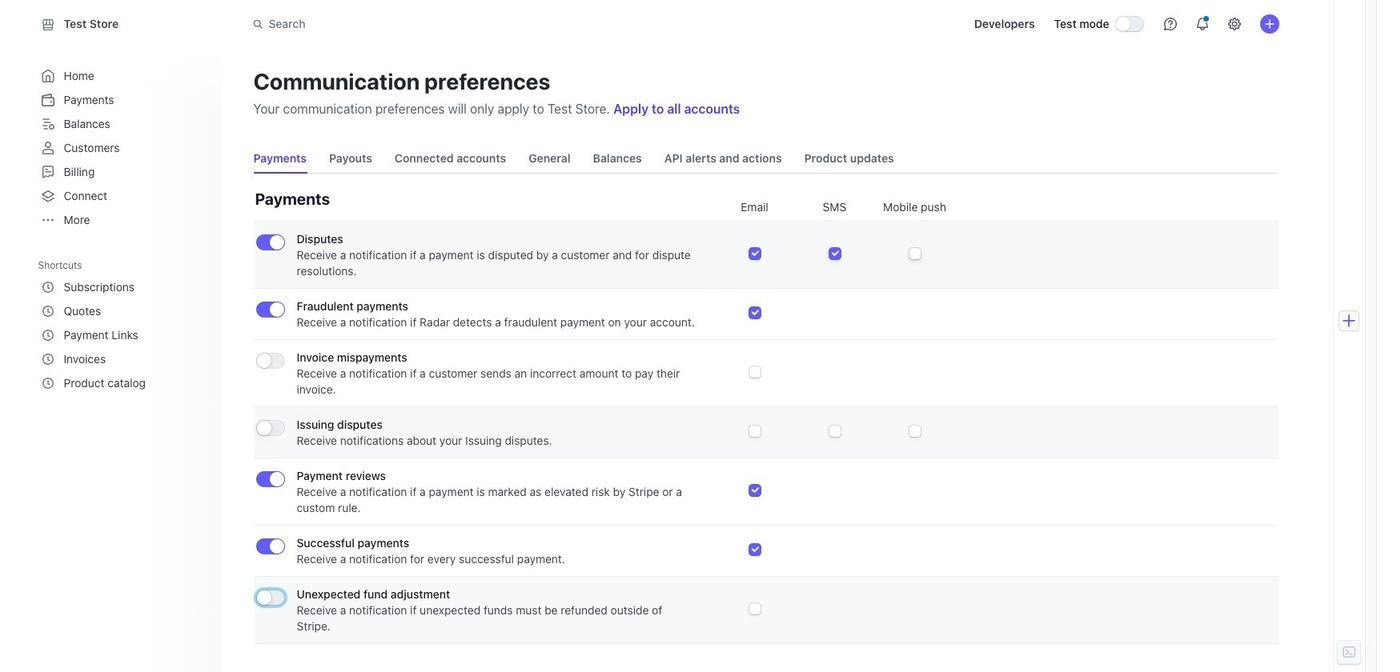 Task type: vqa. For each thing, say whether or not it's contained in the screenshot.
menu
no



Task type: locate. For each thing, give the bounding box(es) containing it.
None search field
[[243, 9, 695, 39]]

shortcuts element
[[38, 254, 208, 395], [38, 275, 205, 395]]

1 shortcuts element from the top
[[38, 254, 208, 395]]

help image
[[1164, 18, 1176, 30]]

Test mode checkbox
[[1116, 17, 1143, 31]]

settings image
[[1228, 18, 1241, 30]]

tab list
[[247, 144, 1278, 174]]

Search text field
[[243, 9, 695, 39]]

2 shortcuts element from the top
[[38, 275, 205, 395]]

manage shortcuts image
[[192, 260, 201, 270]]



Task type: describe. For each thing, give the bounding box(es) containing it.
notifications image
[[1196, 18, 1209, 30]]

core navigation links element
[[38, 64, 205, 232]]

stripe apps image
[[1339, 311, 1359, 331]]



